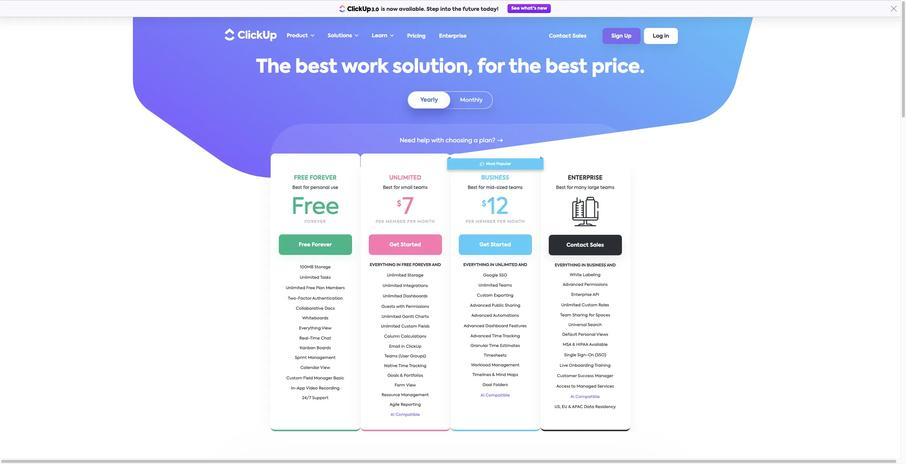 Task type: locate. For each thing, give the bounding box(es) containing it.
sized
[[497, 186, 508, 190]]

forever up 100mb storage
[[312, 243, 332, 248]]

0 horizontal spatial compatible
[[396, 414, 420, 418]]

1 horizontal spatial ai compatible
[[481, 394, 510, 398]]

time down (user on the bottom left of page
[[399, 365, 408, 369]]

2 per from the left
[[497, 220, 506, 224]]

0 horizontal spatial storage
[[315, 266, 331, 270]]

manager down training
[[595, 375, 614, 379]]

tracking for advanced time tracking
[[503, 335, 520, 339]]

compatible up data
[[576, 396, 600, 400]]

manager for success
[[595, 375, 614, 379]]

sharing
[[505, 304, 521, 308], [573, 314, 588, 318]]

unlimited for unlimited custom fields
[[381, 325, 400, 329]]

get for 1st get started button from left
[[390, 243, 399, 248]]

unlimited down guests
[[382, 315, 401, 320]]

0 horizontal spatial teams
[[414, 186, 428, 190]]

teams right large
[[600, 186, 614, 190]]

$ inside $ 12 per member per month
[[482, 201, 486, 208]]

0 vertical spatial tracking
[[503, 335, 520, 339]]

fields
[[418, 325, 430, 329]]

0 vertical spatial contact
[[549, 33, 571, 39]]

exporting
[[494, 294, 514, 298]]

storage inside popup button
[[315, 266, 331, 270]]

storage inside popup button
[[408, 274, 424, 278]]

unlimited down google
[[479, 284, 498, 288]]

teams up exporting
[[499, 284, 512, 288]]

best for small teams
[[383, 186, 428, 190]]

unlimited for unlimited tasks
[[300, 276, 319, 280]]

ai compatible down the goal folders dropdown button
[[481, 394, 510, 398]]

& right goals
[[400, 374, 403, 379]]

0 vertical spatial storage
[[315, 266, 331, 270]]

1 vertical spatial management
[[492, 364, 520, 368]]

0 horizontal spatial get started
[[390, 243, 421, 248]]

with right help
[[431, 138, 444, 144]]

in for log in
[[664, 34, 669, 39]]

1 $ from the left
[[397, 201, 401, 208]]

compatible down the goal folders dropdown button
[[486, 394, 510, 398]]

learn
[[372, 33, 388, 38]]

best left the many
[[556, 186, 566, 190]]

enterprise api button
[[569, 291, 602, 301]]

1 horizontal spatial the
[[509, 58, 541, 77]]

unlimited for unlimited gantt charts
[[382, 315, 401, 320]]

us,
[[555, 406, 561, 410]]

everything in unlimited and
[[463, 264, 527, 268]]

ai inside dropdown button
[[571, 396, 575, 400]]

2 horizontal spatial and
[[607, 264, 616, 268]]

portfolios
[[404, 374, 423, 379]]

2 horizontal spatial management
[[492, 364, 520, 368]]

1 vertical spatial with
[[396, 305, 405, 309]]

unlimited up two-
[[286, 287, 305, 291]]

contact sales button
[[545, 30, 590, 42], [549, 235, 622, 256]]

unlimited for unlimited free plan members
[[286, 287, 305, 291]]

pricing
[[407, 33, 426, 39]]

hipaa
[[576, 344, 588, 348]]

forever up unlimited storage at the left of the page
[[413, 264, 431, 268]]

ai compatible button
[[478, 391, 512, 402], [388, 411, 422, 421]]

1 horizontal spatial compatible
[[486, 394, 510, 398]]

member inside $ 12 per member per month
[[476, 220, 496, 224]]

everything in free forever and
[[370, 264, 441, 268]]

view for calendar view
[[320, 367, 330, 371]]

time for native
[[399, 365, 408, 369]]

member for 7
[[386, 220, 406, 224]]

& left mind
[[492, 374, 495, 378]]

custom inside the custom field manager basic popup button
[[286, 377, 302, 381]]

unlimited up sso
[[495, 264, 518, 268]]

ai compatible for ai compatible dropdown button
[[571, 396, 600, 400]]

best left mid-
[[468, 186, 478, 190]]

3 teams from the left
[[600, 186, 614, 190]]

24/7 support
[[302, 397, 329, 401]]

0 vertical spatial management
[[308, 357, 336, 361]]

started for 1st get started button from right
[[491, 243, 511, 248]]

in
[[664, 34, 669, 39], [397, 264, 401, 268], [490, 264, 494, 268], [582, 264, 586, 268], [401, 345, 405, 349]]

per inside $ 7 per member per month
[[376, 220, 384, 224]]

member for 12
[[476, 220, 496, 224]]

ai compatible button down "agile reporting"
[[388, 411, 422, 421]]

storage
[[315, 266, 331, 270], [408, 274, 424, 278]]

timelines
[[472, 374, 491, 378]]

1 horizontal spatial teams
[[499, 284, 512, 288]]

get started up everything in unlimited and
[[480, 243, 511, 248]]

0 horizontal spatial month
[[417, 220, 435, 224]]

kanban
[[300, 347, 316, 351]]

&
[[573, 344, 575, 348], [492, 374, 495, 378], [400, 374, 403, 379], [569, 406, 571, 410]]

1 horizontal spatial permissions
[[585, 283, 608, 288]]

1 get started button from the left
[[369, 235, 442, 255]]

everything for everything in free forever and
[[370, 264, 396, 268]]

kanban boards
[[300, 347, 331, 351]]

0 horizontal spatial with
[[396, 305, 405, 309]]

advanced for advanced dashboard features
[[464, 325, 485, 329]]

mind
[[496, 374, 506, 378]]

1 per from the left
[[376, 220, 384, 224]]

1 horizontal spatial sales
[[590, 243, 604, 248]]

0 horizontal spatial get started button
[[369, 235, 442, 255]]

everything in business and
[[555, 264, 616, 268]]

1 vertical spatial sharing
[[573, 314, 588, 318]]

per inside $ 7 per member per month
[[407, 220, 416, 224]]

1 vertical spatial view
[[320, 367, 330, 371]]

manager for field
[[314, 377, 332, 381]]

0 vertical spatial sales
[[573, 33, 587, 39]]

storage up tasks
[[315, 266, 331, 270]]

ai for bottommost ai compatible popup button
[[391, 414, 395, 418]]

ai compatible inside dropdown button
[[571, 396, 600, 400]]

unlimited for unlimited custom roles
[[561, 304, 581, 308]]

0 horizontal spatial manager
[[314, 377, 332, 381]]

get started button
[[369, 235, 442, 255], [459, 235, 532, 255]]

member down the 7
[[386, 220, 406, 224]]

1 horizontal spatial month
[[507, 220, 525, 224]]

teams up native
[[385, 355, 398, 359]]

0 vertical spatial unlimited
[[389, 176, 421, 181]]

permissions
[[585, 283, 608, 288], [406, 305, 429, 309]]

2 started from the left
[[491, 243, 511, 248]]

is
[[381, 7, 385, 12]]

1 horizontal spatial $
[[482, 201, 486, 208]]

0 vertical spatial business
[[481, 176, 509, 181]]

1 horizontal spatial started
[[491, 243, 511, 248]]

1 horizontal spatial best
[[546, 58, 588, 77]]

1 horizontal spatial ai
[[481, 394, 485, 398]]

2 vertical spatial management
[[401, 394, 429, 398]]

2 best from the left
[[383, 186, 393, 190]]

per for 12
[[466, 220, 474, 224]]

unlimited down 100mb
[[300, 276, 319, 280]]

per down 12
[[497, 220, 506, 224]]

ai compatible for the right ai compatible popup button
[[481, 394, 510, 398]]

per inside $ 12 per member per month
[[497, 220, 506, 224]]

1 best from the left
[[292, 186, 302, 190]]

0 horizontal spatial member
[[386, 220, 406, 224]]

large
[[588, 186, 599, 190]]

app
[[297, 387, 305, 391]]

two-
[[288, 297, 298, 301]]

started up the everything in free forever and at left
[[401, 243, 421, 248]]

universal search
[[569, 324, 602, 328]]

0 vertical spatial with
[[431, 138, 444, 144]]

eu
[[562, 406, 567, 410]]

0 vertical spatial sharing
[[505, 304, 521, 308]]

storage up integrations
[[408, 274, 424, 278]]

management for workload management
[[492, 364, 520, 368]]

2 horizontal spatial teams
[[600, 186, 614, 190]]

help
[[417, 138, 430, 144]]

gantt
[[402, 315, 414, 320]]

custom up in-
[[286, 377, 302, 381]]

1 horizontal spatial get started button
[[459, 235, 532, 255]]

advanced automations button
[[469, 311, 521, 322]]

0 vertical spatial enterprise
[[439, 33, 467, 39]]

1 month from the left
[[417, 220, 435, 224]]

free left plan on the left
[[306, 287, 315, 291]]

everything up white
[[555, 264, 581, 268]]

custom up team sharing for spaces
[[582, 304, 598, 308]]

2 per from the left
[[466, 220, 474, 224]]

0 vertical spatial contact sales button
[[545, 30, 590, 42]]

1 started from the left
[[401, 243, 421, 248]]

everything up unlimited storage at the left of the page
[[370, 264, 396, 268]]

in for email in clickup
[[401, 345, 405, 349]]

advanced inside dropdown button
[[464, 325, 485, 329]]

free forever down best for personal use
[[291, 197, 339, 224]]

0 horizontal spatial $
[[397, 201, 401, 208]]

unlimited up guests
[[383, 295, 402, 299]]

0 vertical spatial free forever
[[291, 197, 339, 224]]

in up google
[[490, 264, 494, 268]]

free forever up 100mb storage
[[299, 243, 332, 248]]

1 horizontal spatial business
[[587, 264, 606, 268]]

0 horizontal spatial enterprise
[[439, 33, 467, 39]]

google sso
[[483, 274, 507, 278]]

manager up recording
[[314, 377, 332, 381]]

new
[[538, 6, 547, 11]]

0 horizontal spatial ai
[[391, 414, 395, 418]]

$ inside $ 7 per member per month
[[397, 201, 401, 208]]

custom exporting
[[477, 294, 514, 298]]

enterprise
[[568, 176, 603, 181]]

2 get from the left
[[480, 243, 489, 248]]

3 best from the left
[[468, 186, 478, 190]]

teams right sized
[[509, 186, 523, 190]]

member down 12
[[476, 220, 496, 224]]

month
[[417, 220, 435, 224], [507, 220, 525, 224]]

need help with choosing a plan?
[[400, 138, 495, 144]]

get up everything in unlimited and
[[480, 243, 489, 248]]

custom down gantt
[[401, 325, 417, 329]]

everything inside everything view dropdown button
[[299, 327, 321, 331]]

1 get from the left
[[390, 243, 399, 248]]

everything up google
[[463, 264, 489, 268]]

1 horizontal spatial with
[[431, 138, 444, 144]]

manager inside popup button
[[314, 377, 332, 381]]

0 horizontal spatial ai compatible
[[391, 414, 420, 418]]

advanced for advanced time tracking
[[471, 335, 491, 339]]

unlimited for unlimited integrations
[[383, 284, 402, 289]]

get
[[390, 243, 399, 248], [480, 243, 489, 248]]

compatible inside ai compatible dropdown button
[[576, 396, 600, 400]]

1 vertical spatial contact sales
[[567, 243, 604, 248]]

unlimited
[[387, 274, 407, 278], [300, 276, 319, 280], [479, 284, 498, 288], [383, 284, 402, 289], [286, 287, 305, 291], [383, 295, 402, 299], [561, 304, 581, 308], [382, 315, 401, 320], [381, 325, 400, 329]]

0 horizontal spatial business
[[481, 176, 509, 181]]

0 horizontal spatial the
[[452, 7, 462, 12]]

best for mid-sized teams
[[468, 186, 523, 190]]

unlimited up best for small teams
[[389, 176, 421, 181]]

timelines & mind maps
[[472, 374, 518, 378]]

time down advanced time tracking
[[489, 345, 499, 349]]

0 vertical spatial view
[[322, 327, 332, 331]]

0 horizontal spatial sharing
[[505, 304, 521, 308]]

compatible for the right ai compatible popup button
[[486, 394, 510, 398]]

1 horizontal spatial storage
[[408, 274, 424, 278]]

free forever
[[294, 176, 337, 181]]

success
[[578, 375, 594, 379]]

everything for everything in business and
[[555, 264, 581, 268]]

1 vertical spatial teams
[[385, 355, 398, 359]]

unlimited custom roles button
[[559, 301, 612, 311]]

per
[[407, 220, 416, 224], [497, 220, 506, 224]]

enterprise down advanced permissions
[[571, 294, 592, 298]]

ai compatible up us, eu & apac data residency
[[571, 396, 600, 400]]

business up "best for mid-sized teams"
[[481, 176, 509, 181]]

in right email
[[401, 345, 405, 349]]

1 vertical spatial permissions
[[406, 305, 429, 309]]

advanced inside 'popup button'
[[472, 314, 492, 318]]

most
[[486, 162, 496, 166]]

members
[[326, 287, 345, 291]]

0 horizontal spatial sales
[[573, 33, 587, 39]]

free up unlimited storage at the left of the page
[[402, 264, 412, 268]]

0 horizontal spatial started
[[401, 243, 421, 248]]

in up white labeling
[[582, 264, 586, 268]]

& right msa
[[573, 344, 575, 348]]

2 horizontal spatial compatible
[[576, 396, 600, 400]]

for for best for many large teams
[[567, 186, 573, 190]]

2 horizontal spatial ai
[[571, 396, 575, 400]]

best down free
[[292, 186, 302, 190]]

sharing up automations
[[505, 304, 521, 308]]

forever up free forever button
[[305, 220, 326, 224]]

1 horizontal spatial per
[[466, 220, 474, 224]]

1 vertical spatial enterprise
[[571, 294, 592, 298]]

0 horizontal spatial best
[[295, 58, 337, 77]]

2 vertical spatial view
[[406, 384, 416, 388]]

with inside button
[[431, 138, 444, 144]]

get started button up the everything in free forever and at left
[[369, 235, 442, 255]]

best left the small
[[383, 186, 393, 190]]

member inside $ 7 per member per month
[[386, 220, 406, 224]]

everything view button
[[297, 324, 334, 335]]

1 vertical spatial sales
[[590, 243, 604, 248]]

1 vertical spatial tracking
[[409, 365, 427, 369]]

ai down to
[[571, 396, 575, 400]]

2 and from the left
[[518, 264, 527, 268]]

teams right the small
[[414, 186, 428, 190]]

in up unlimited storage at the left of the page
[[397, 264, 401, 268]]

unlimited integrations button
[[381, 281, 430, 292]]

& inside dropdown button
[[573, 344, 575, 348]]

teams for best for mid-sized teams
[[509, 186, 523, 190]]

permissions up api
[[585, 283, 608, 288]]

enterprise for enterprise
[[439, 33, 467, 39]]

unlimited dashboards
[[383, 295, 428, 299]]

contact for the bottom contact sales button
[[567, 243, 589, 248]]

email in clickup
[[389, 345, 422, 349]]

solutions button
[[324, 28, 362, 44]]

2 $ from the left
[[482, 201, 486, 208]]

pricing link
[[404, 30, 429, 42]]

$ left 12
[[482, 201, 486, 208]]

1 horizontal spatial manager
[[595, 375, 614, 379]]

compatible for ai compatible dropdown button
[[576, 396, 600, 400]]

with inside popup button
[[396, 305, 405, 309]]

real-time chat
[[300, 337, 331, 341]]

0 horizontal spatial per
[[376, 220, 384, 224]]

business up labeling
[[587, 264, 606, 268]]

1 vertical spatial storage
[[408, 274, 424, 278]]

1 horizontal spatial per
[[497, 220, 506, 224]]

1 member from the left
[[386, 220, 406, 224]]

everything for everything view
[[299, 327, 321, 331]]

3 and from the left
[[607, 264, 616, 268]]

unlimited down the everything in free forever and at left
[[387, 274, 407, 278]]

1 vertical spatial forever
[[312, 243, 332, 248]]

residency
[[595, 406, 616, 410]]

& for goals
[[400, 374, 403, 379]]

estimates
[[500, 345, 520, 349]]

ai down goal
[[481, 394, 485, 398]]

log in link
[[644, 28, 678, 44]]

clickup image
[[223, 27, 277, 42]]

field
[[303, 377, 313, 381]]

0 horizontal spatial ai compatible button
[[388, 411, 422, 421]]

forever inside free forever button
[[312, 243, 332, 248]]

100mb
[[300, 266, 314, 270]]

2 member from the left
[[476, 220, 496, 224]]

time up the kanban boards
[[310, 337, 320, 341]]

tracking up estimates
[[503, 335, 520, 339]]

get started button up everything in unlimited and
[[459, 235, 532, 255]]

1 horizontal spatial enterprise
[[571, 294, 592, 298]]

in right log
[[664, 34, 669, 39]]

month inside $ 12 per member per month
[[507, 220, 525, 224]]

1 horizontal spatial get started
[[480, 243, 511, 248]]

view up chat
[[322, 327, 332, 331]]

management up reporting
[[401, 394, 429, 398]]

4 best from the left
[[556, 186, 566, 190]]

ai compatible down "agile reporting"
[[391, 414, 420, 418]]

get started up the everything in free forever and at left
[[390, 243, 421, 248]]

unlimited up team
[[561, 304, 581, 308]]

best
[[295, 58, 337, 77], [546, 58, 588, 77]]

manager inside dropdown button
[[595, 375, 614, 379]]

1 horizontal spatial get
[[480, 243, 489, 248]]

started up everything in unlimited and
[[491, 243, 511, 248]]

0 horizontal spatial per
[[407, 220, 416, 224]]

is now available. step into the future today!
[[381, 7, 499, 12]]

best for many large teams
[[556, 186, 614, 190]]

free up 100mb
[[299, 243, 311, 248]]

unlimited
[[389, 176, 421, 181], [495, 264, 518, 268]]

per down the 7
[[407, 220, 416, 224]]

& for timelines
[[492, 374, 495, 378]]

0 horizontal spatial and
[[432, 264, 441, 268]]

enterprise inside popup button
[[571, 294, 592, 298]]

1 vertical spatial unlimited
[[495, 264, 518, 268]]

advanced dashboard features button
[[462, 322, 529, 332]]

2 get started button from the left
[[459, 235, 532, 255]]

2 month from the left
[[507, 220, 525, 224]]

unlimited down unlimited storage popup button
[[383, 284, 402, 289]]

0 vertical spatial the
[[452, 7, 462, 12]]

ai down agile
[[391, 414, 395, 418]]

compatible down "agile reporting"
[[396, 414, 420, 418]]

time up granular time estimates
[[492, 335, 502, 339]]

1 vertical spatial contact
[[567, 243, 589, 248]]

unlimited up column
[[381, 325, 400, 329]]

training
[[595, 365, 611, 369]]

tracking down groups)
[[409, 365, 427, 369]]

2 horizontal spatial ai compatible
[[571, 396, 600, 400]]

management down boards
[[308, 357, 336, 361]]

ai compatible button down goal folders
[[478, 391, 512, 402]]

0 vertical spatial ai compatible button
[[478, 391, 512, 402]]

folders
[[493, 384, 508, 388]]

0 horizontal spatial unlimited
[[389, 176, 421, 181]]

view down sprint management
[[320, 367, 330, 371]]

for for best for mid-sized teams
[[479, 186, 485, 190]]

with up unlimited gantt charts
[[396, 305, 405, 309]]

per inside $ 12 per member per month
[[466, 220, 474, 224]]

0 vertical spatial permissions
[[585, 283, 608, 288]]

& right eu
[[569, 406, 571, 410]]

custom field manager basic button
[[284, 374, 347, 385]]

2 best from the left
[[546, 58, 588, 77]]

1 horizontal spatial and
[[518, 264, 527, 268]]

permissions down dashboards
[[406, 305, 429, 309]]

1 horizontal spatial member
[[476, 220, 496, 224]]

month inside $ 7 per member per month
[[417, 220, 435, 224]]

contact
[[549, 33, 571, 39], [567, 243, 589, 248]]

0 horizontal spatial get
[[390, 243, 399, 248]]

0 vertical spatial contact sales
[[549, 33, 587, 39]]

for for best for personal use
[[303, 186, 309, 190]]

$ left the 7
[[397, 201, 401, 208]]

management up mind
[[492, 364, 520, 368]]

view down portfolios
[[406, 384, 416, 388]]

sharing up the universal
[[573, 314, 588, 318]]

everything up real-
[[299, 327, 321, 331]]

get for 1st get started button from right
[[480, 243, 489, 248]]

ai for ai compatible dropdown button
[[571, 396, 575, 400]]

1 horizontal spatial tracking
[[503, 335, 520, 339]]

now
[[386, 7, 398, 12]]

free inside button
[[299, 243, 311, 248]]

1 per from the left
[[407, 220, 416, 224]]

2 teams from the left
[[509, 186, 523, 190]]

management
[[308, 357, 336, 361], [492, 364, 520, 368], [401, 394, 429, 398]]

log in
[[653, 34, 669, 39]]

1 vertical spatial free forever
[[299, 243, 332, 248]]

guests
[[381, 305, 395, 309]]

2 get started from the left
[[480, 243, 511, 248]]

enterprise down into
[[439, 33, 467, 39]]

0 horizontal spatial permissions
[[406, 305, 429, 309]]

video
[[306, 387, 318, 391]]

get up the everything in free forever and at left
[[390, 243, 399, 248]]

custom down unlimited teams at the right of the page
[[477, 294, 493, 298]]

1 vertical spatial the
[[509, 58, 541, 77]]

0 vertical spatial forever
[[305, 220, 326, 224]]

support
[[312, 397, 329, 401]]



Task type: vqa. For each thing, say whether or not it's contained in the screenshot.
the Time tracking at right top
no



Task type: describe. For each thing, give the bounding box(es) containing it.
dashboard
[[486, 325, 508, 329]]

clickup 3.0 image
[[339, 5, 379, 13]]

$ for 7
[[397, 201, 401, 208]]

12
[[488, 197, 509, 219]]

unlimited free plan members
[[286, 287, 345, 291]]

two-factor authentication button
[[286, 294, 345, 305]]

sign
[[612, 34, 623, 39]]

$ 7 per member per month
[[376, 197, 435, 224]]

the for for
[[509, 58, 541, 77]]

agile
[[390, 404, 400, 408]]

best for enterprise
[[556, 186, 566, 190]]

in for everything in free forever and
[[397, 264, 401, 268]]

customer
[[557, 375, 577, 379]]

the for into
[[452, 7, 462, 12]]

unlimited for unlimited teams
[[479, 284, 498, 288]]

time for granular
[[489, 345, 499, 349]]

per for 12
[[497, 220, 506, 224]]

and for everything in business and
[[607, 264, 616, 268]]

tracking for native time tracking
[[409, 365, 427, 369]]

product button
[[283, 28, 318, 44]]

view for everything view
[[322, 327, 332, 331]]

free forever button
[[279, 235, 352, 255]]

monthly button
[[450, 92, 493, 109]]

choosing
[[446, 138, 472, 144]]

compatible for bottommost ai compatible popup button
[[396, 414, 420, 418]]

enterprise for enterprise api
[[571, 294, 592, 298]]

close button image
[[891, 6, 897, 12]]

for for best for small teams
[[394, 186, 400, 190]]

plan?
[[479, 138, 495, 144]]

default
[[562, 334, 578, 338]]

permissions inside popup button
[[406, 305, 429, 309]]

email
[[389, 345, 400, 349]]

everything view
[[299, 327, 332, 331]]

free inside popup button
[[306, 287, 315, 291]]

per for 7
[[376, 220, 384, 224]]

resource
[[382, 394, 400, 398]]

2 vertical spatial forever
[[413, 264, 431, 268]]

1 teams from the left
[[414, 186, 428, 190]]

team
[[560, 314, 572, 318]]

per for 7
[[407, 220, 416, 224]]

advanced for advanced automations
[[472, 314, 492, 318]]

1 vertical spatial business
[[587, 264, 606, 268]]

recording
[[319, 387, 340, 391]]

free forever inside button
[[299, 243, 332, 248]]

in-
[[291, 387, 297, 391]]

1 and from the left
[[432, 264, 441, 268]]

contact sales for topmost contact sales button
[[549, 33, 587, 39]]

& for msa
[[573, 344, 575, 348]]

available.
[[399, 7, 425, 12]]

column
[[384, 335, 400, 339]]

free down best for personal use
[[291, 197, 339, 219]]

the
[[256, 58, 291, 77]]

column calculations button
[[382, 332, 429, 343]]

us, eu & apac data residency
[[555, 406, 616, 410]]

$ for 12
[[482, 201, 486, 208]]

advanced for advanced permissions
[[563, 283, 584, 288]]

goal folders
[[483, 384, 508, 388]]

best for free forever
[[292, 186, 302, 190]]

public
[[492, 304, 504, 308]]

sales for topmost contact sales button
[[573, 33, 587, 39]]

1 vertical spatial ai compatible button
[[388, 411, 422, 421]]

workload
[[471, 364, 491, 368]]

calendar view button
[[298, 364, 332, 374]]

white
[[570, 274, 582, 278]]

managed
[[577, 385, 597, 390]]

form view
[[395, 384, 416, 388]]

unlimited storage
[[387, 274, 424, 278]]

0 vertical spatial teams
[[499, 284, 512, 288]]

100mb storage button
[[298, 263, 333, 273]]

view for form view
[[406, 384, 416, 388]]

ai compatible button
[[569, 393, 602, 403]]

custom exporting button
[[475, 291, 516, 302]]

goals & portfolios
[[388, 374, 423, 379]]

docs
[[325, 307, 335, 311]]

data
[[584, 406, 594, 410]]

maps
[[507, 374, 518, 378]]

dashboards
[[403, 295, 428, 299]]

free
[[294, 176, 308, 181]]

reporting
[[401, 404, 421, 408]]

goals
[[388, 374, 399, 379]]

enterprise link
[[435, 30, 470, 42]]

live onboarding training
[[560, 365, 611, 369]]

white labeling
[[570, 274, 601, 278]]

contact for topmost contact sales button
[[549, 33, 571, 39]]

today!
[[481, 7, 499, 12]]

future
[[463, 7, 480, 12]]

custom inside unlimited custom roles popup button
[[582, 304, 598, 308]]

unlimited for unlimited storage
[[387, 274, 407, 278]]

team sharing for spaces
[[560, 314, 610, 318]]

whiteboards
[[302, 317, 328, 321]]

management for sprint management
[[308, 357, 336, 361]]

collaborative
[[296, 307, 324, 311]]

live onboarding training button
[[558, 362, 613, 372]]

storage for unlimited storage
[[408, 274, 424, 278]]

groups)
[[410, 355, 426, 359]]

see
[[511, 6, 520, 11]]

calculations
[[401, 335, 426, 339]]

month for 7
[[417, 220, 435, 224]]

single sign-on (sso)
[[564, 354, 606, 358]]

1 best from the left
[[295, 58, 337, 77]]

real-
[[300, 337, 310, 341]]

unlimited tasks
[[300, 276, 331, 280]]

$ 12 per member per month
[[466, 197, 525, 224]]

contact sales for the bottom contact sales button
[[567, 243, 604, 248]]

(user
[[399, 355, 409, 359]]

management for resource management
[[401, 394, 429, 398]]

and for everything in unlimited and
[[518, 264, 527, 268]]

see what's new
[[511, 6, 547, 11]]

time for advanced
[[492, 335, 502, 339]]

access
[[557, 385, 571, 390]]

what's
[[521, 6, 537, 11]]

boards
[[317, 347, 331, 351]]

automations
[[493, 314, 519, 318]]

storage for 100mb storage
[[315, 266, 331, 270]]

learn button
[[368, 28, 398, 44]]

msa & hipaa available button
[[561, 341, 610, 351]]

best for unlimited
[[383, 186, 393, 190]]

universal
[[569, 324, 587, 328]]

step
[[427, 7, 439, 12]]

google sso button
[[481, 271, 510, 281]]

1 get started from the left
[[390, 243, 421, 248]]

unlimited for unlimited dashboards
[[383, 295, 402, 299]]

single sign-on (sso) button
[[562, 351, 609, 362]]

24/7
[[302, 397, 311, 401]]

customer success manager button
[[555, 372, 616, 382]]

spaces
[[596, 314, 610, 318]]

sso
[[499, 274, 507, 278]]

everything for everything in unlimited and
[[463, 264, 489, 268]]

1 horizontal spatial unlimited
[[495, 264, 518, 268]]

ai compatible for bottommost ai compatible popup button
[[391, 414, 420, 418]]

teams for best for many large teams
[[600, 186, 614, 190]]

in for everything in business and
[[582, 264, 586, 268]]

sales for the bottom contact sales button
[[590, 243, 604, 248]]

custom inside custom exporting 'dropdown button'
[[477, 294, 493, 298]]

advanced for advanced public sharing
[[470, 304, 491, 308]]

roles
[[599, 304, 609, 308]]

authentication
[[312, 297, 343, 301]]

1 vertical spatial contact sales button
[[549, 235, 622, 256]]

1 horizontal spatial ai compatible button
[[478, 391, 512, 402]]

product
[[287, 33, 308, 38]]

services
[[598, 385, 614, 390]]

in for everything in unlimited and
[[490, 264, 494, 268]]

time for real-
[[310, 337, 320, 341]]

ai for the right ai compatible popup button
[[481, 394, 485, 398]]

need
[[400, 138, 416, 144]]

a
[[474, 138, 478, 144]]

basic
[[333, 377, 344, 381]]

goal
[[483, 384, 492, 388]]

0 horizontal spatial teams
[[385, 355, 398, 359]]

1 horizontal spatial sharing
[[573, 314, 588, 318]]

month for 12
[[507, 220, 525, 224]]

started for 1st get started button from left
[[401, 243, 421, 248]]



